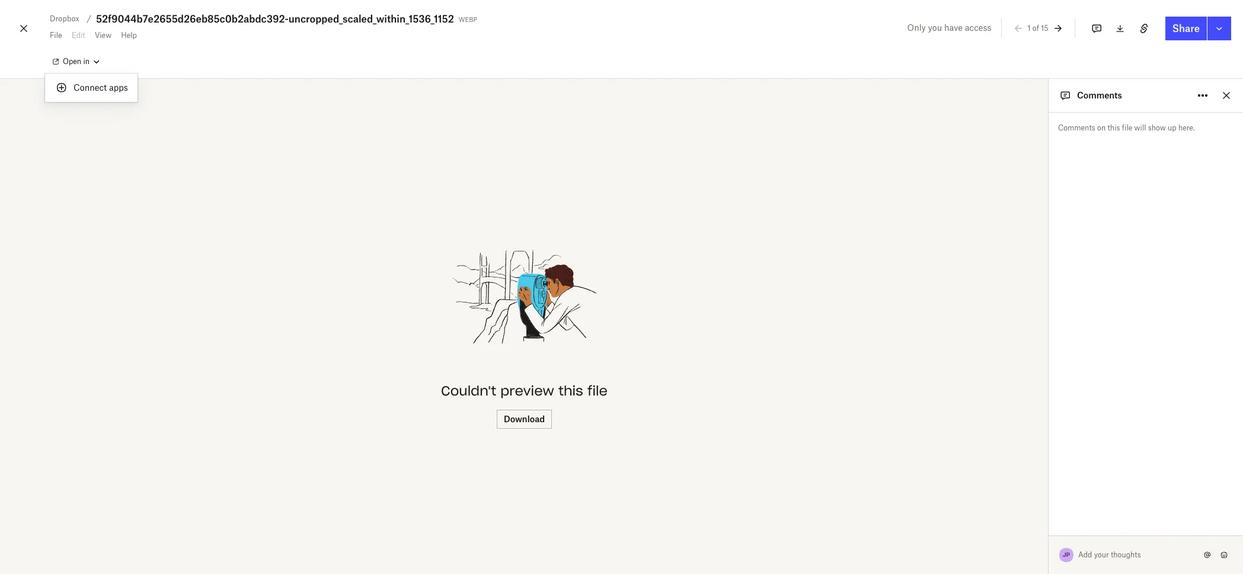 Task type: vqa. For each thing, say whether or not it's contained in the screenshot.
Couldn't preview this file
yes



Task type: locate. For each thing, give the bounding box(es) containing it.
couldn't
[[441, 382, 496, 399]]

this for on
[[1108, 123, 1120, 132]]

/
[[87, 14, 91, 24]]

connect apps menu item
[[45, 78, 137, 97]]

to inside microsoft_pride_21_neutrois.jpg uploaded to
[[1047, 395, 1053, 402]]

0 vertical spatial of
[[1033, 24, 1039, 32]]

uploaded inside microsoft_pride_21_pansexual.jpg uploaded to
[[1019, 500, 1046, 507]]

access
[[965, 23, 992, 33]]

microsoft_pride_21_pride_flag.jpg
[[996, 416, 1112, 425]]

to for microsoft_pride_21_pansexual.jpg
[[1047, 500, 1053, 507]]

file
[[1122, 123, 1133, 132], [588, 382, 608, 399]]

to down microsoft_pride_21_neutrois.jpg
[[1047, 395, 1053, 402]]

share button
[[1166, 17, 1207, 40]]

preview
[[501, 382, 554, 399]]

6 uploaded from the top
[[1019, 500, 1046, 507]]

to for microsoft_pride_21_intersex.jpg
[[1047, 465, 1053, 472]]

0 horizontal spatial of
[[1033, 24, 1039, 32]]

0 horizontal spatial file
[[588, 382, 608, 399]]

1 vertical spatial comments
[[1058, 123, 1096, 132]]

uploaded inside microsoft_pride_21_neutrois.jpg uploaded to
[[1019, 395, 1046, 402]]

to inside microsoft_pride_21_pride_flag.jpg uploaded to
[[1047, 430, 1053, 437]]

0 vertical spatial comments
[[1077, 90, 1122, 100]]

up
[[1168, 123, 1177, 132]]

apps
[[109, 82, 128, 93]]

of
[[1033, 24, 1039, 32], [1066, 542, 1074, 552]]

have
[[945, 23, 963, 33]]

7
[[1012, 553, 1016, 562]]

show
[[1148, 123, 1166, 132]]

close right sidebar image
[[1220, 88, 1234, 103]]

to inside microsoft_pride_21_pansexual.jpg uploaded to
[[1047, 500, 1053, 507]]

to down microsoft_pride_21_bisexual.jpg at right
[[1047, 360, 1053, 367]]

uploaded inside the microsoft_pride_21_intersex.jpg uploaded to
[[1019, 465, 1046, 472]]

uploaded for microsoft_pride_21_neutrois.jpg
[[1019, 395, 1046, 402]]

of inside uploading 13 of 64 items 7 minutes left
[[1066, 542, 1074, 552]]

microsoft_pride_21_pansexual.jpg
[[996, 486, 1112, 495]]

this right preview
[[559, 382, 583, 399]]

uploaded down microsoft_pride_21_pansexual.jpg
[[1019, 500, 1046, 507]]

5 uploaded from the top
[[1019, 465, 1046, 472]]

uploaded down microsoft_pride_21_bisexual.jpg at right
[[1019, 360, 1046, 367]]

uploaded for microsoft_pride_21_pride_flag.jpg
[[1019, 430, 1046, 437]]

minutes
[[1017, 553, 1045, 562]]

uploaded down microsoft_pride_21_neutrois.jpg
[[1019, 395, 1046, 402]]

couldn't preview this file
[[441, 382, 608, 399]]

uploaded down microsoft_pride_21_pride_flag.jpg
[[1019, 430, 1046, 437]]

uploaded inside microsoft_pride_21_demisexual.jpg uploaded to
[[1019, 325, 1046, 332]]

uploaded for microsoft_pride_21_demisexual.jpg
[[1019, 325, 1046, 332]]

1 uploaded from the top
[[1019, 325, 1046, 332]]

uploaded
[[1019, 325, 1046, 332], [1019, 360, 1046, 367], [1019, 395, 1046, 402], [1019, 430, 1046, 437], [1019, 465, 1046, 472], [1019, 500, 1046, 507]]

to down microsoft_pride_21_demisexual.jpg
[[1047, 325, 1053, 332]]

you
[[928, 23, 942, 33]]

copy
[[1171, 527, 1189, 536]]

connect apps
[[74, 82, 128, 93]]

1 vertical spatial of
[[1066, 542, 1074, 552]]

comments
[[1077, 90, 1122, 100], [1058, 123, 1096, 132]]

uploaded inside microsoft_pride_21_pride_flag.jpg uploaded to
[[1019, 430, 1046, 437]]

1 horizontal spatial this
[[1108, 123, 1120, 132]]

Add your thoughts text field
[[1079, 546, 1201, 565]]

to inside microsoft_pride_21_demisexual.jpg uploaded to
[[1047, 325, 1053, 332]]

64
[[1076, 542, 1087, 552]]

6 to from the top
[[1047, 500, 1053, 507]]

to down microsoft_pride_21_pride_flag.jpg
[[1047, 430, 1053, 437]]

1 to from the top
[[1047, 325, 1053, 332]]

5 to from the top
[[1047, 465, 1053, 472]]

4 uploaded from the top
[[1019, 430, 1046, 437]]

1 horizontal spatial of
[[1066, 542, 1074, 552]]

0 vertical spatial this
[[1108, 123, 1120, 132]]

uploaded for microsoft_pride_21_bisexual.jpg
[[1019, 360, 1046, 367]]

link
[[1191, 527, 1204, 536]]

here.
[[1179, 123, 1195, 132]]

52f9044b7e2655d26eb85c0b2abdc392-
[[96, 13, 289, 25]]

comments left on
[[1058, 123, 1096, 132]]

2 uploaded from the top
[[1019, 360, 1046, 367]]

1 vertical spatial this
[[559, 382, 583, 399]]

microsoft_pride_21_neutrois.jpg uploaded to
[[996, 381, 1106, 402]]

3 to from the top
[[1047, 395, 1053, 402]]

comments up on
[[1077, 90, 1122, 100]]

4 to from the top
[[1047, 430, 1053, 437]]

thoughts
[[1111, 550, 1141, 559]]

uploaded down microsoft_pride_21_demisexual.jpg
[[1019, 325, 1046, 332]]

comments for comments
[[1077, 90, 1122, 100]]

uploaded down microsoft_pride_21_intersex.jpg
[[1019, 465, 1046, 472]]

3 uploaded from the top
[[1019, 395, 1046, 402]]

uploaded inside the microsoft_pride_21_bisexual.jpg uploaded to
[[1019, 360, 1046, 367]]

this
[[1108, 123, 1120, 132], [559, 382, 583, 399]]

1 vertical spatial file
[[588, 382, 608, 399]]

this for preview
[[559, 382, 583, 399]]

to
[[1047, 325, 1053, 332], [1047, 360, 1053, 367], [1047, 395, 1053, 402], [1047, 430, 1053, 437], [1047, 465, 1053, 472], [1047, 500, 1053, 507]]

file for preview
[[588, 382, 608, 399]]

add your thoughts
[[1079, 550, 1141, 559]]

13
[[1056, 542, 1064, 552]]

to inside the microsoft_pride_21_intersex.jpg uploaded to
[[1047, 465, 1053, 472]]

comments on this file will show up here.
[[1058, 123, 1195, 132]]

to for microsoft_pride_21_neutrois.jpg
[[1047, 395, 1053, 402]]

this right on
[[1108, 123, 1120, 132]]

left
[[1047, 553, 1058, 562]]

2 to from the top
[[1047, 360, 1053, 367]]

15
[[1041, 24, 1049, 32]]

to down microsoft_pride_21_pansexual.jpg
[[1047, 500, 1053, 507]]

of right 13
[[1066, 542, 1074, 552]]

to down microsoft_pride_21_intersex.jpg
[[1047, 465, 1053, 472]]

copy link button
[[1165, 525, 1210, 539]]

microsoft_pride_21_demisexual.jpg
[[996, 311, 1117, 320]]

connect
[[74, 82, 107, 93]]

0 vertical spatial file
[[1122, 123, 1133, 132]]

0 horizontal spatial this
[[559, 382, 583, 399]]

1 horizontal spatial file
[[1122, 123, 1133, 132]]

of right 1 at the top right
[[1033, 24, 1039, 32]]

to inside the microsoft_pride_21_bisexual.jpg uploaded to
[[1047, 360, 1053, 367]]



Task type: describe. For each thing, give the bounding box(es) containing it.
microsoft_pride_21_pansexual.jpg uploaded to
[[996, 486, 1112, 507]]

microsoft_pride_21_bisexual.jpg
[[996, 346, 1106, 355]]

microsoft_pride_21_lesbian.jpg
[[996, 521, 1104, 530]]

copy link
[[1171, 527, 1204, 536]]

uploading
[[1012, 542, 1054, 552]]

microsoft_pride_21_intersex.jpg uploaded to
[[996, 451, 1105, 472]]

to for microsoft_pride_21_bisexual.jpg
[[1047, 360, 1053, 367]]

microsoft_pride_21_demisexual.jpg uploaded to
[[996, 311, 1117, 332]]

uploading 13 of 64 items 7 minutes left
[[1012, 542, 1112, 562]]

will
[[1135, 123, 1147, 132]]

microsoft_pride_21_neutrois.jpg
[[996, 381, 1106, 390]]

/ 52f9044b7e2655d26eb85c0b2abdc392-uncropped_scaled_within_1536_1152 webp
[[87, 13, 477, 25]]

on
[[1098, 123, 1106, 132]]

to for microsoft_pride_21_pride_flag.jpg
[[1047, 430, 1053, 437]]

microsoft_pride_21_bisexual.jpg uploaded to
[[996, 346, 1106, 367]]

close image
[[17, 19, 31, 38]]

only you have access
[[908, 23, 992, 33]]

webp
[[459, 14, 477, 24]]

add
[[1079, 550, 1093, 559]]

items
[[1089, 542, 1112, 552]]

your
[[1094, 550, 1109, 559]]

only
[[908, 23, 926, 33]]

1
[[1028, 24, 1031, 32]]

uncropped_scaled_within_1536_1152
[[289, 13, 454, 25]]

uploading 13 of 64 items alert
[[967, 272, 1229, 574]]

share
[[1173, 23, 1200, 34]]

1 of 15
[[1028, 24, 1049, 32]]

microsoft_pride_21_intersex.jpg
[[996, 451, 1105, 460]]

to for microsoft_pride_21_demisexual.jpg
[[1047, 325, 1053, 332]]

add your thoughts image
[[1079, 549, 1191, 562]]

microsoft_pride_21_pride_flag.jpg uploaded to
[[996, 416, 1112, 437]]

file for on
[[1122, 123, 1133, 132]]

uploaded for microsoft_pride_21_pansexual.jpg
[[1019, 500, 1046, 507]]

comments for comments on this file will show up here.
[[1058, 123, 1096, 132]]

uploaded for microsoft_pride_21_intersex.jpg
[[1019, 465, 1046, 472]]



